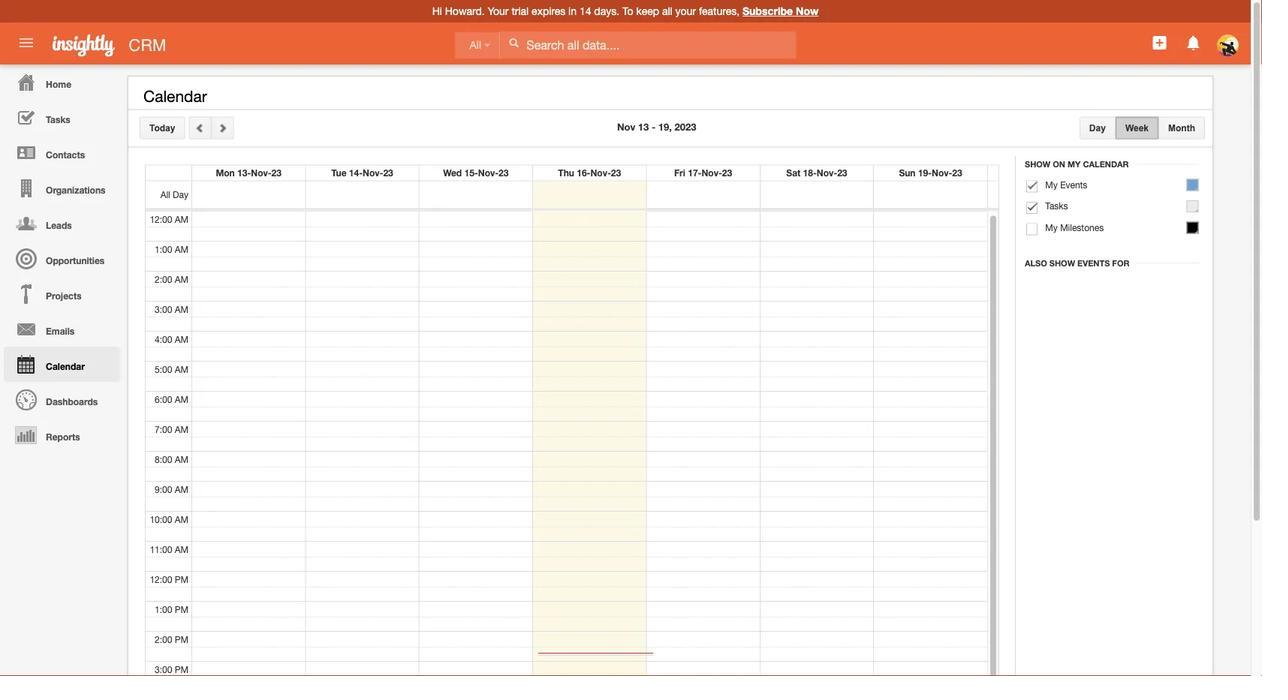 Task type: locate. For each thing, give the bounding box(es) containing it.
today button
[[140, 117, 185, 139]]

3 nov- from the left
[[478, 168, 499, 178]]

23 right 18- on the top right of page
[[837, 168, 847, 178]]

1 pm from the top
[[175, 574, 188, 584]]

calendar
[[143, 87, 207, 105], [1083, 160, 1129, 169], [46, 361, 85, 372]]

1 vertical spatial 12:00
[[150, 574, 172, 584]]

nov- right fri
[[702, 168, 722, 178]]

9:00
[[155, 484, 172, 494]]

nov- right thu
[[590, 168, 611, 178]]

1 vertical spatial all
[[160, 190, 170, 200]]

my right the my events "checkbox"
[[1045, 179, 1058, 190]]

am right 5:00 at the left bottom of page
[[175, 364, 188, 374]]

show
[[1025, 160, 1051, 169], [1049, 258, 1075, 268]]

am for 11:00 am
[[175, 544, 188, 554]]

6 nov- from the left
[[817, 168, 837, 178]]

am right 7:00 at left
[[175, 424, 188, 434]]

thu 16-nov-23
[[558, 168, 621, 178]]

nov- right tue
[[363, 168, 383, 178]]

show on my calendar
[[1025, 160, 1129, 169]]

12:00 down 11:00
[[150, 574, 172, 584]]

10 am from the top
[[175, 484, 188, 494]]

organizations link
[[4, 170, 120, 206]]

1 horizontal spatial all
[[470, 39, 481, 51]]

1:00 down 12:00 pm
[[155, 604, 172, 615]]

pm for 2:00 pm
[[175, 634, 188, 645]]

1 2:00 from the top
[[155, 274, 172, 284]]

23 right 19-
[[952, 168, 962, 178]]

calendar down day button
[[1083, 160, 1129, 169]]

2 1:00 from the top
[[155, 604, 172, 615]]

my right my milestones checkbox
[[1045, 222, 1058, 233]]

all up 12:00 am
[[160, 190, 170, 200]]

0 vertical spatial 3:00
[[155, 304, 172, 314]]

2 23 from the left
[[383, 168, 393, 178]]

2:00 am
[[155, 274, 188, 284]]

am for 1:00 am
[[175, 244, 188, 254]]

tasks
[[46, 114, 70, 125], [1045, 201, 1068, 211]]

12:00 down all day on the left top
[[150, 214, 172, 224]]

0 horizontal spatial calendar
[[46, 361, 85, 372]]

am down all day on the left top
[[175, 214, 188, 224]]

2:00 up 3:00 am
[[155, 274, 172, 284]]

1 am from the top
[[175, 214, 188, 224]]

6 23 from the left
[[837, 168, 847, 178]]

0 vertical spatial 2:00
[[155, 274, 172, 284]]

am up the 4:00 am
[[175, 304, 188, 314]]

day inside button
[[1089, 123, 1106, 133]]

tasks down the my events
[[1045, 201, 1068, 211]]

2 nov- from the left
[[363, 168, 383, 178]]

am for 8:00 am
[[175, 454, 188, 464]]

am right the 4:00
[[175, 334, 188, 344]]

1 23 from the left
[[271, 168, 282, 178]]

am right the 8:00
[[175, 454, 188, 464]]

0 horizontal spatial all
[[160, 190, 170, 200]]

5:00
[[155, 364, 172, 374]]

2 vertical spatial calendar
[[46, 361, 85, 372]]

am right 10:00
[[175, 514, 188, 524]]

month
[[1168, 123, 1195, 133]]

next image
[[217, 123, 228, 133]]

1 1:00 from the top
[[155, 244, 172, 254]]

nov- for 19-
[[932, 168, 952, 178]]

1:00 for 1:00 pm
[[155, 604, 172, 615]]

week button
[[1116, 117, 1158, 139]]

2:00 pm
[[155, 634, 188, 645]]

2 horizontal spatial calendar
[[1083, 160, 1129, 169]]

white image
[[509, 38, 519, 48]]

23 for tue 14-nov-23
[[383, 168, 393, 178]]

23 right 14-
[[383, 168, 393, 178]]

2 3:00 from the top
[[155, 664, 172, 675]]

1 vertical spatial my
[[1045, 179, 1058, 190]]

1 horizontal spatial calendar
[[143, 87, 207, 105]]

1 horizontal spatial day
[[1089, 123, 1106, 133]]

tue
[[331, 168, 346, 178]]

contacts
[[46, 149, 85, 160]]

am right 6:00
[[175, 394, 188, 404]]

11 am from the top
[[175, 514, 188, 524]]

1:00 for 1:00 am
[[155, 244, 172, 254]]

all for all
[[470, 39, 481, 51]]

1 vertical spatial day
[[173, 190, 188, 200]]

pm up 1:00 pm
[[175, 574, 188, 584]]

nov- for 13-
[[251, 168, 272, 178]]

4 nov- from the left
[[590, 168, 611, 178]]

2:00 down 1:00 pm
[[155, 634, 172, 645]]

23 right 16-
[[611, 168, 621, 178]]

opportunities
[[46, 255, 105, 266]]

23 for sat 18-nov-23
[[837, 168, 847, 178]]

12:00
[[150, 214, 172, 224], [150, 574, 172, 584]]

nov- right the 'mon' at left
[[251, 168, 272, 178]]

0 vertical spatial tasks
[[46, 114, 70, 125]]

dashboards
[[46, 396, 98, 407]]

previous image
[[195, 123, 205, 133]]

nov- for 17-
[[702, 168, 722, 178]]

1 vertical spatial 3:00
[[155, 664, 172, 675]]

1 vertical spatial show
[[1049, 258, 1075, 268]]

nov- right sat on the right top of page
[[817, 168, 837, 178]]

4 am from the top
[[175, 304, 188, 314]]

Tasks checkbox
[[1026, 202, 1038, 214]]

1 12:00 from the top
[[150, 214, 172, 224]]

0 horizontal spatial day
[[173, 190, 188, 200]]

also show events for
[[1025, 258, 1129, 268]]

1:00 down 12:00 am
[[155, 244, 172, 254]]

also
[[1025, 258, 1047, 268]]

2 vertical spatial my
[[1045, 222, 1058, 233]]

all
[[662, 5, 672, 17]]

1 nov- from the left
[[251, 168, 272, 178]]

3:00 for 3:00 am
[[155, 304, 172, 314]]

month button
[[1158, 117, 1205, 139]]

wed 15-nov-23
[[443, 168, 509, 178]]

events
[[1060, 179, 1087, 190], [1077, 258, 1110, 268]]

7 nov- from the left
[[932, 168, 952, 178]]

7 23 from the left
[[952, 168, 962, 178]]

10:00
[[150, 514, 172, 524]]

emails link
[[4, 312, 120, 347]]

tasks up the contacts link
[[46, 114, 70, 125]]

am for 12:00 am
[[175, 214, 188, 224]]

1 vertical spatial 2:00
[[155, 634, 172, 645]]

navigation
[[0, 65, 120, 453]]

calendar up 'dashboards' link
[[46, 361, 85, 372]]

23 right 17-
[[722, 168, 732, 178]]

2 12:00 from the top
[[150, 574, 172, 584]]

all
[[470, 39, 481, 51], [160, 190, 170, 200]]

reports
[[46, 432, 80, 442]]

0 vertical spatial day
[[1089, 123, 1106, 133]]

trial
[[512, 5, 529, 17]]

in
[[568, 5, 577, 17]]

1:00
[[155, 244, 172, 254], [155, 604, 172, 615]]

am for 3:00 am
[[175, 304, 188, 314]]

pm up 2:00 pm
[[175, 604, 188, 615]]

tasks link
[[4, 100, 120, 135]]

23 right 13-
[[271, 168, 282, 178]]

expires
[[532, 5, 566, 17]]

my
[[1068, 160, 1081, 169], [1045, 179, 1058, 190], [1045, 222, 1058, 233]]

all down "howard." at the left top
[[470, 39, 481, 51]]

am for 4:00 am
[[175, 334, 188, 344]]

nov 13 - 19, 2023
[[617, 121, 696, 133]]

am right 11:00
[[175, 544, 188, 554]]

3 23 from the left
[[499, 168, 509, 178]]

4 23 from the left
[[611, 168, 621, 178]]

calendar inside calendar link
[[46, 361, 85, 372]]

pm
[[175, 574, 188, 584], [175, 604, 188, 615], [175, 634, 188, 645], [175, 664, 188, 675]]

2 2:00 from the top
[[155, 634, 172, 645]]

14-
[[349, 168, 363, 178]]

pm for 3:00 pm
[[175, 664, 188, 675]]

0 vertical spatial 12:00
[[150, 214, 172, 224]]

23
[[271, 168, 282, 178], [383, 168, 393, 178], [499, 168, 509, 178], [611, 168, 621, 178], [722, 168, 732, 178], [837, 168, 847, 178], [952, 168, 962, 178]]

2:00 for 2:00 am
[[155, 274, 172, 284]]

my right on
[[1068, 160, 1081, 169]]

all inside 'link'
[[470, 39, 481, 51]]

5 nov- from the left
[[702, 168, 722, 178]]

11:00 am
[[150, 544, 188, 554]]

6 am from the top
[[175, 364, 188, 374]]

1 vertical spatial tasks
[[1045, 201, 1068, 211]]

2:00
[[155, 274, 172, 284], [155, 634, 172, 645]]

am right 9:00
[[175, 484, 188, 494]]

1 horizontal spatial tasks
[[1045, 201, 1068, 211]]

3 am from the top
[[175, 274, 188, 284]]

3 pm from the top
[[175, 634, 188, 645]]

events down show on my calendar
[[1060, 179, 1087, 190]]

0 vertical spatial my
[[1068, 160, 1081, 169]]

7 am from the top
[[175, 394, 188, 404]]

5 am from the top
[[175, 334, 188, 344]]

0 vertical spatial 1:00
[[155, 244, 172, 254]]

1 vertical spatial 1:00
[[155, 604, 172, 615]]

1 3:00 from the top
[[155, 304, 172, 314]]

3:00 am
[[155, 304, 188, 314]]

pm down 2:00 pm
[[175, 664, 188, 675]]

am up 3:00 am
[[175, 274, 188, 284]]

day left week
[[1089, 123, 1106, 133]]

3:00 down 2:00 pm
[[155, 664, 172, 675]]

am up '2:00 am'
[[175, 244, 188, 254]]

pm up "3:00 pm"
[[175, 634, 188, 645]]

12 am from the top
[[175, 544, 188, 554]]

day up 12:00 am
[[173, 190, 188, 200]]

9:00 am
[[155, 484, 188, 494]]

nov- right sun
[[932, 168, 952, 178]]

am for 10:00 am
[[175, 514, 188, 524]]

am
[[175, 214, 188, 224], [175, 244, 188, 254], [175, 274, 188, 284], [175, 304, 188, 314], [175, 334, 188, 344], [175, 364, 188, 374], [175, 394, 188, 404], [175, 424, 188, 434], [175, 454, 188, 464], [175, 484, 188, 494], [175, 514, 188, 524], [175, 544, 188, 554]]

2 pm from the top
[[175, 604, 188, 615]]

3:00 for 3:00 pm
[[155, 664, 172, 675]]

0 vertical spatial all
[[470, 39, 481, 51]]

8 am from the top
[[175, 424, 188, 434]]

3:00
[[155, 304, 172, 314], [155, 664, 172, 675]]

show left on
[[1025, 160, 1051, 169]]

show right also
[[1049, 258, 1075, 268]]

23 right 15-
[[499, 168, 509, 178]]

4 pm from the top
[[175, 664, 188, 675]]

5 23 from the left
[[722, 168, 732, 178]]

all day
[[160, 190, 188, 200]]

nov- for 15-
[[478, 168, 499, 178]]

1:00 pm
[[155, 604, 188, 615]]

all for all day
[[160, 190, 170, 200]]

nov- right "wed"
[[478, 168, 499, 178]]

days.
[[594, 5, 619, 17]]

2 am from the top
[[175, 244, 188, 254]]

3:00 up the 4:00
[[155, 304, 172, 314]]

23 for wed 15-nov-23
[[499, 168, 509, 178]]

0 vertical spatial show
[[1025, 160, 1051, 169]]

calendar up today
[[143, 87, 207, 105]]

9 am from the top
[[175, 454, 188, 464]]

events left for
[[1077, 258, 1110, 268]]



Task type: describe. For each thing, give the bounding box(es) containing it.
16-
[[577, 168, 590, 178]]

day button
[[1080, 117, 1116, 139]]

1 vertical spatial events
[[1077, 258, 1110, 268]]

18-
[[803, 168, 817, 178]]

11:00
[[150, 544, 172, 554]]

my for my events
[[1045, 179, 1058, 190]]

am for 9:00 am
[[175, 484, 188, 494]]

My Milestones checkbox
[[1026, 223, 1038, 235]]

4:00
[[155, 334, 172, 344]]

23 for fri 17-nov-23
[[722, 168, 732, 178]]

am for 6:00 am
[[175, 394, 188, 404]]

23 for sun 19-nov-23
[[952, 168, 962, 178]]

all link
[[455, 32, 500, 59]]

My Events checkbox
[[1026, 181, 1038, 193]]

2023
[[675, 121, 696, 133]]

19-
[[918, 168, 932, 178]]

sat 18-nov-23
[[786, 168, 847, 178]]

crm
[[129, 35, 166, 54]]

nov
[[617, 121, 635, 133]]

organizations
[[46, 185, 105, 195]]

howard.
[[445, 5, 485, 17]]

15-
[[464, 168, 478, 178]]

12:00 for 12:00 am
[[150, 214, 172, 224]]

tue 14-nov-23
[[331, 168, 393, 178]]

your
[[488, 5, 509, 17]]

10:00 am
[[150, 514, 188, 524]]

opportunities link
[[4, 241, 120, 276]]

8:00
[[155, 454, 172, 464]]

17-
[[688, 168, 702, 178]]

pm for 1:00 pm
[[175, 604, 188, 615]]

14
[[580, 5, 591, 17]]

6:00 am
[[155, 394, 188, 404]]

nov- for 18-
[[817, 168, 837, 178]]

subscribe now link
[[742, 5, 819, 17]]

navigation containing home
[[0, 65, 120, 453]]

am for 2:00 am
[[175, 274, 188, 284]]

for
[[1112, 258, 1129, 268]]

am for 5:00 am
[[175, 364, 188, 374]]

home
[[46, 79, 71, 89]]

sun 19-nov-23
[[899, 168, 962, 178]]

wed
[[443, 168, 462, 178]]

projects link
[[4, 276, 120, 312]]

my for my milestones
[[1045, 222, 1058, 233]]

0 vertical spatial calendar
[[143, 87, 207, 105]]

12:00 for 12:00 pm
[[150, 574, 172, 584]]

today
[[149, 123, 175, 133]]

23 for mon 13-nov-23
[[271, 168, 282, 178]]

hi
[[432, 5, 442, 17]]

keep
[[636, 5, 659, 17]]

13-
[[237, 168, 251, 178]]

7:00 am
[[155, 424, 188, 434]]

mon 13-nov-23
[[216, 168, 282, 178]]

notifications image
[[1184, 34, 1202, 52]]

1:00 am
[[155, 244, 188, 254]]

13
[[638, 121, 649, 133]]

2:00 for 2:00 pm
[[155, 634, 172, 645]]

5:00 am
[[155, 364, 188, 374]]

home link
[[4, 65, 120, 100]]

nov- for 16-
[[590, 168, 611, 178]]

thu
[[558, 168, 574, 178]]

features,
[[699, 5, 740, 17]]

nov- for 14-
[[363, 168, 383, 178]]

milestones
[[1060, 222, 1104, 233]]

now
[[796, 5, 819, 17]]

pm for 12:00 pm
[[175, 574, 188, 584]]

sun
[[899, 168, 916, 178]]

sat
[[786, 168, 801, 178]]

-
[[652, 121, 656, 133]]

leads link
[[4, 206, 120, 241]]

on
[[1053, 160, 1065, 169]]

mon
[[216, 168, 235, 178]]

to
[[622, 5, 633, 17]]

reports link
[[4, 417, 120, 453]]

fri 17-nov-23
[[674, 168, 732, 178]]

subscribe
[[742, 5, 793, 17]]

0 vertical spatial events
[[1060, 179, 1087, 190]]

dashboards link
[[4, 382, 120, 417]]

fri
[[674, 168, 685, 178]]

23 for thu 16-nov-23
[[611, 168, 621, 178]]

4:00 am
[[155, 334, 188, 344]]

7:00
[[155, 424, 172, 434]]

leads
[[46, 220, 72, 230]]

emails
[[46, 326, 75, 336]]

1 vertical spatial calendar
[[1083, 160, 1129, 169]]

12:00 am
[[150, 214, 188, 224]]

0 horizontal spatial tasks
[[46, 114, 70, 125]]

am for 7:00 am
[[175, 424, 188, 434]]

8:00 am
[[155, 454, 188, 464]]

week
[[1125, 123, 1149, 133]]

contacts link
[[4, 135, 120, 170]]

hi howard. your trial expires in 14 days. to keep all your features, subscribe now
[[432, 5, 819, 17]]

projects
[[46, 291, 82, 301]]

my milestones
[[1045, 222, 1104, 233]]

calendar link
[[4, 347, 120, 382]]

my events
[[1045, 179, 1087, 190]]

6:00
[[155, 394, 172, 404]]

your
[[675, 5, 696, 17]]

3:00 pm
[[155, 664, 188, 675]]

Search all data.... text field
[[500, 31, 796, 58]]

12:00 pm
[[150, 574, 188, 584]]



Task type: vqa. For each thing, say whether or not it's contained in the screenshot.
ID
no



